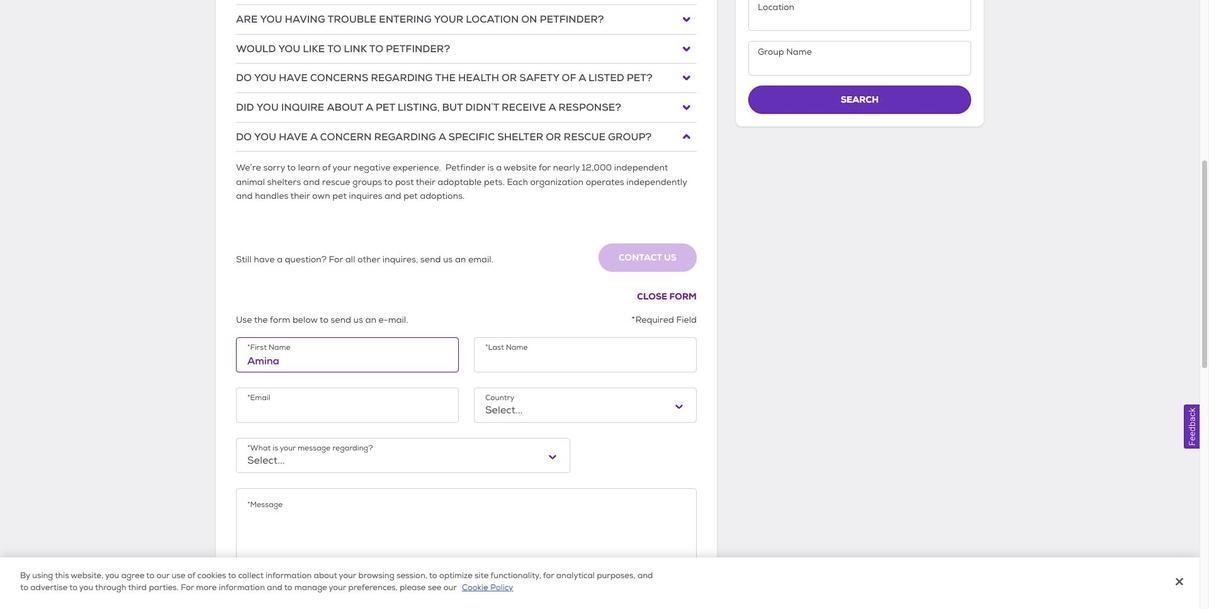 Task type: locate. For each thing, give the bounding box(es) containing it.
1 22512 image from the top
[[683, 45, 691, 53]]

4 22512 image from the top
[[683, 133, 691, 141]]

None text field
[[247, 354, 448, 368]]

None text field
[[749, 0, 972, 31], [749, 41, 972, 76], [247, 511, 686, 561], [749, 0, 972, 31], [749, 41, 972, 76], [247, 511, 686, 561]]

3 22512 image from the top
[[683, 104, 691, 111]]

22512 image
[[683, 45, 691, 53], [683, 74, 691, 82], [683, 104, 691, 111], [683, 133, 691, 141]]



Task type: vqa. For each thing, say whether or not it's contained in the screenshot.
22512 image
yes



Task type: describe. For each thing, give the bounding box(es) containing it.
22512 image
[[683, 16, 691, 23]]

privacy alert dialog
[[0, 558, 1200, 610]]

2 22512 image from the top
[[683, 74, 691, 82]]



